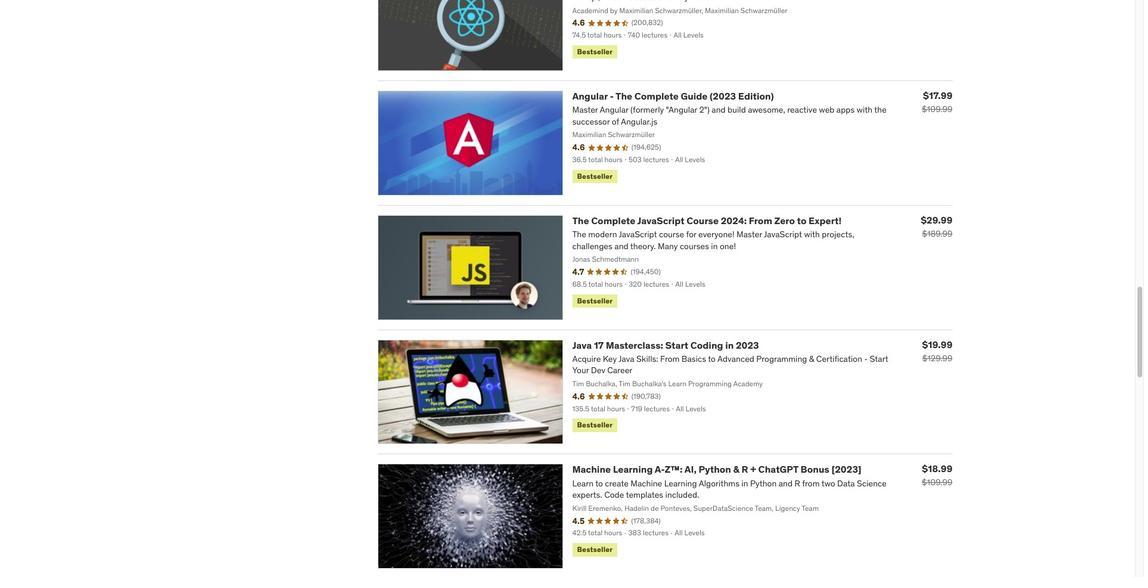 Task type: describe. For each thing, give the bounding box(es) containing it.
angular
[[573, 90, 608, 102]]

python
[[699, 464, 732, 475]]

$109.99 for $18.99
[[923, 477, 953, 488]]

guide
[[681, 90, 708, 102]]

ai,
[[685, 464, 697, 475]]

bonus
[[801, 464, 830, 475]]

zero
[[775, 215, 795, 226]]

to
[[798, 215, 807, 226]]

the complete javascript course 2024: from zero to expert!
[[573, 215, 842, 226]]

angular - the complete guide (2023 edition) link
[[573, 90, 774, 102]]

java 17 masterclass: start coding in 2023 link
[[573, 339, 760, 351]]

r
[[742, 464, 749, 475]]

chatgpt
[[759, 464, 799, 475]]

the complete javascript course 2024: from zero to expert! link
[[573, 215, 842, 226]]

17
[[594, 339, 604, 351]]

javascript
[[638, 215, 685, 226]]

machine learning a-z™: ai, python & r + chatgpt bonus [2023] link
[[573, 464, 862, 475]]

-
[[610, 90, 614, 102]]

$17.99
[[924, 89, 953, 101]]

$29.99
[[921, 214, 953, 226]]

machine learning a-z™: ai, python & r + chatgpt bonus [2023]
[[573, 464, 862, 475]]

$189.99
[[923, 228, 953, 239]]

masterclass:
[[606, 339, 664, 351]]

in
[[726, 339, 734, 351]]

$19.99
[[923, 338, 953, 350]]

$29.99 $189.99
[[921, 214, 953, 239]]

+
[[751, 464, 757, 475]]

z™:
[[665, 464, 683, 475]]

[2023]
[[832, 464, 862, 475]]

course
[[687, 215, 719, 226]]



Task type: locate. For each thing, give the bounding box(es) containing it.
a-
[[655, 464, 665, 475]]

$129.99
[[923, 353, 953, 363]]

$109.99 down $18.99
[[923, 477, 953, 488]]

$18.99
[[923, 463, 953, 475]]

complete
[[635, 90, 679, 102], [592, 215, 636, 226]]

0 horizontal spatial the
[[573, 215, 589, 226]]

$18.99 $109.99
[[923, 463, 953, 488]]

(2023
[[710, 90, 737, 102]]

$17.99 $109.99
[[923, 89, 953, 114]]

$109.99 down the $17.99
[[923, 104, 953, 114]]

0 vertical spatial the
[[616, 90, 633, 102]]

1 vertical spatial complete
[[592, 215, 636, 226]]

complete left guide
[[635, 90, 679, 102]]

coding
[[691, 339, 724, 351]]

1 vertical spatial the
[[573, 215, 589, 226]]

expert!
[[809, 215, 842, 226]]

$109.99 for $17.99
[[923, 104, 953, 114]]

java
[[573, 339, 592, 351]]

0 vertical spatial complete
[[635, 90, 679, 102]]

2 $109.99 from the top
[[923, 477, 953, 488]]

2024:
[[721, 215, 747, 226]]

learning
[[613, 464, 653, 475]]

java 17 masterclass: start coding in 2023
[[573, 339, 760, 351]]

1 $109.99 from the top
[[923, 104, 953, 114]]

machine
[[573, 464, 611, 475]]

2023
[[736, 339, 760, 351]]

the
[[616, 90, 633, 102], [573, 215, 589, 226]]

1 horizontal spatial the
[[616, 90, 633, 102]]

&
[[734, 464, 740, 475]]

1 vertical spatial $109.99
[[923, 477, 953, 488]]

edition)
[[739, 90, 774, 102]]

complete left javascript
[[592, 215, 636, 226]]

$109.99
[[923, 104, 953, 114], [923, 477, 953, 488]]

$19.99 $129.99
[[923, 338, 953, 363]]

0 vertical spatial $109.99
[[923, 104, 953, 114]]

from
[[749, 215, 773, 226]]

start
[[666, 339, 689, 351]]

angular - the complete guide (2023 edition)
[[573, 90, 774, 102]]



Task type: vqa. For each thing, say whether or not it's contained in the screenshot.
$189.99
yes



